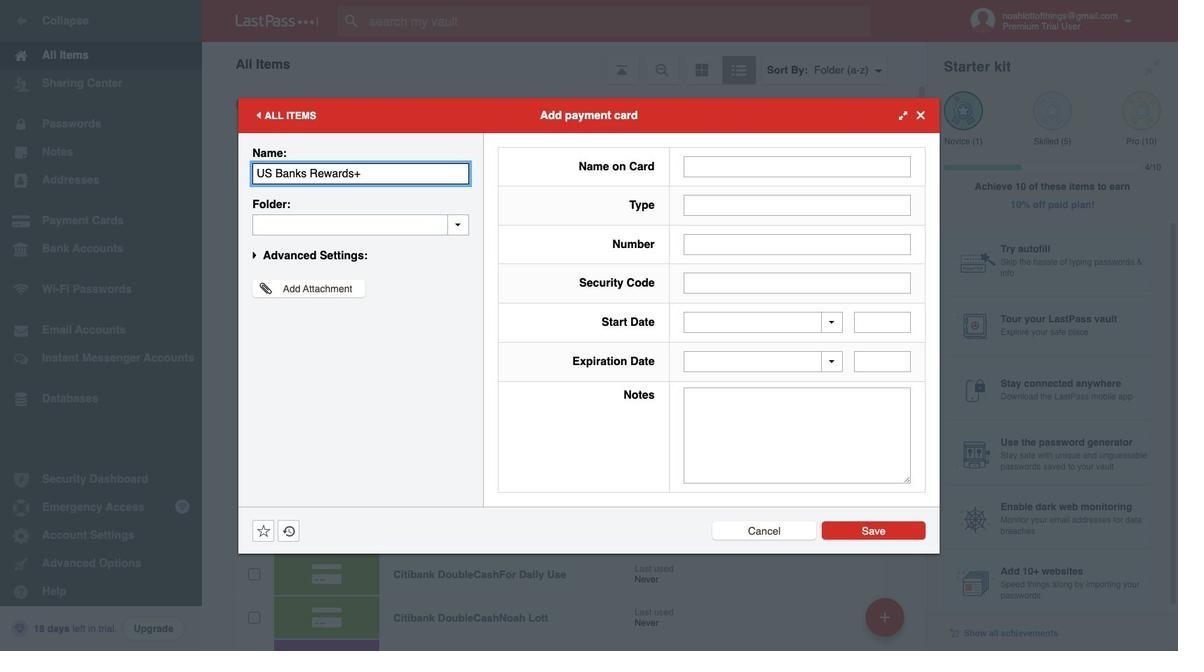 Task type: vqa. For each thing, say whether or not it's contained in the screenshot.
the New item element
no



Task type: locate. For each thing, give the bounding box(es) containing it.
None text field
[[684, 156, 911, 177], [253, 163, 469, 184], [684, 195, 911, 216], [684, 234, 911, 255], [854, 312, 911, 333], [854, 352, 911, 373], [684, 388, 911, 484], [684, 156, 911, 177], [253, 163, 469, 184], [684, 195, 911, 216], [684, 234, 911, 255], [854, 312, 911, 333], [854, 352, 911, 373], [684, 388, 911, 484]]

dialog
[[239, 98, 940, 554]]

vault options navigation
[[202, 42, 927, 84]]

search my vault text field
[[338, 6, 899, 36]]

None text field
[[253, 214, 469, 235], [684, 273, 911, 294], [253, 214, 469, 235], [684, 273, 911, 294]]

main navigation navigation
[[0, 0, 202, 652]]



Task type: describe. For each thing, give the bounding box(es) containing it.
lastpass image
[[236, 15, 319, 27]]

new item navigation
[[861, 594, 913, 652]]

Search search field
[[338, 6, 899, 36]]

new item image
[[880, 613, 890, 623]]



